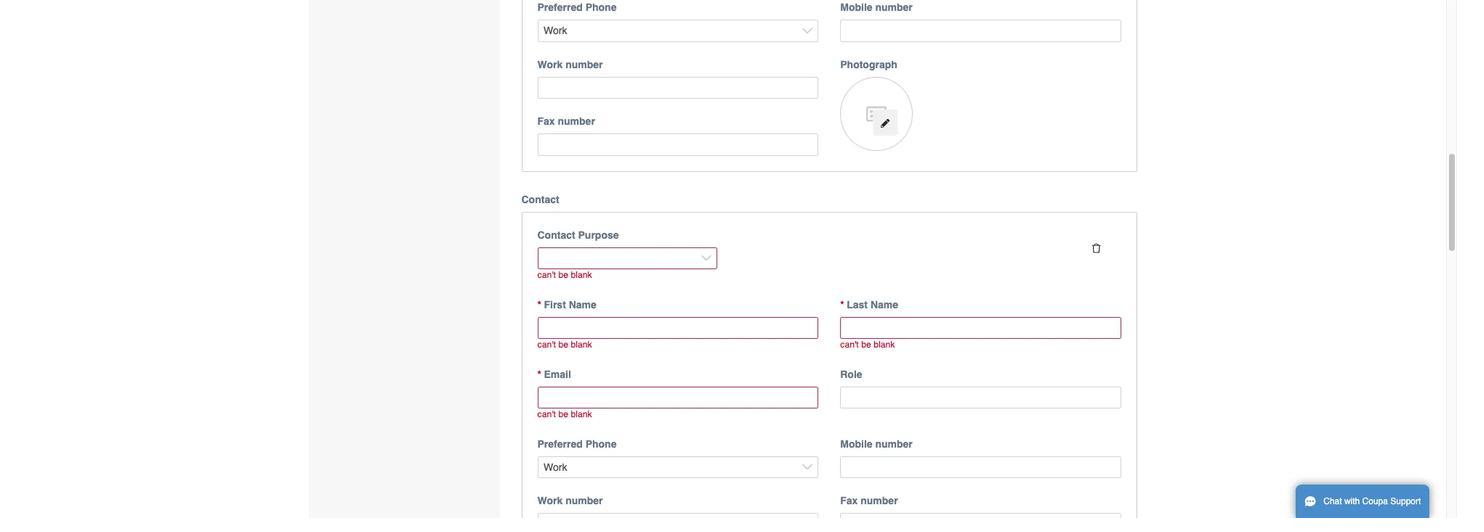 Task type: vqa. For each thing, say whether or not it's contained in the screenshot.
+1 201-555-0123 text field
no



Task type: locate. For each thing, give the bounding box(es) containing it.
* left "email"
[[538, 369, 541, 381]]

blank down * last name
[[874, 341, 895, 351]]

1 horizontal spatial fax
[[840, 496, 858, 508]]

can't
[[538, 271, 556, 281], [538, 341, 556, 351], [840, 341, 859, 351], [538, 410, 556, 420]]

contact
[[522, 194, 559, 206], [538, 230, 575, 241]]

1 vertical spatial preferred
[[538, 439, 583, 451]]

0 vertical spatial work
[[538, 59, 563, 70]]

2 work number from the top
[[538, 496, 603, 508]]

0 vertical spatial contact
[[522, 194, 559, 206]]

number for fax number text box
[[558, 116, 595, 128]]

0 vertical spatial phone
[[586, 2, 617, 13]]

number
[[875, 2, 913, 13], [566, 59, 603, 70], [558, 116, 595, 128], [875, 439, 913, 451], [566, 496, 603, 508], [861, 496, 898, 508]]

fax
[[538, 116, 555, 128], [840, 496, 858, 508]]

chat
[[1324, 497, 1342, 507]]

None text field
[[538, 318, 819, 340]]

name for * first name
[[569, 299, 597, 311]]

contact left purpose
[[538, 230, 575, 241]]

be up * first name
[[559, 271, 568, 281]]

2 mobile from the top
[[840, 439, 873, 451]]

blank up "email"
[[571, 341, 592, 351]]

*
[[538, 299, 541, 311], [840, 299, 844, 311], [538, 369, 541, 381]]

mobile number
[[840, 2, 913, 13], [840, 439, 913, 451]]

remove image
[[1092, 244, 1102, 254]]

mobile up 'photograph'
[[840, 2, 873, 13]]

name right first
[[569, 299, 597, 311]]

last
[[847, 299, 868, 311]]

name right last
[[871, 299, 898, 311]]

Work number text field
[[538, 514, 819, 519]]

mobile number for mobile number text field
[[840, 2, 913, 13]]

* first name
[[538, 299, 597, 311]]

0 horizontal spatial fax
[[538, 116, 555, 128]]

Fax number text field
[[538, 134, 819, 156]]

Fax number text field
[[840, 514, 1122, 519]]

purpose
[[578, 230, 619, 241]]

name for * last name
[[871, 299, 898, 311]]

contact up contact purpose
[[522, 194, 559, 206]]

mobile down the role
[[840, 439, 873, 451]]

number for work number text field
[[566, 59, 603, 70]]

chat with coupa support
[[1324, 497, 1421, 507]]

0 vertical spatial preferred phone
[[538, 2, 617, 13]]

1 vertical spatial fax number
[[840, 496, 898, 508]]

1 name from the left
[[569, 299, 597, 311]]

1 vertical spatial contact
[[538, 230, 575, 241]]

0 vertical spatial work number
[[538, 59, 603, 70]]

change image image
[[880, 118, 890, 128]]

Mobile number text field
[[840, 20, 1122, 42]]

1 work number from the top
[[538, 59, 603, 70]]

number for fax number text field
[[861, 496, 898, 508]]

1 vertical spatial work number
[[538, 496, 603, 508]]

2 mobile number from the top
[[840, 439, 913, 451]]

can't be blank down "email"
[[538, 410, 592, 420]]

mobile for mobile number text field
[[840, 2, 873, 13]]

blank
[[571, 271, 592, 281], [571, 341, 592, 351], [874, 341, 895, 351], [571, 410, 592, 420]]

1 preferred from the top
[[538, 2, 583, 13]]

support
[[1391, 497, 1421, 507]]

1 horizontal spatial fax number
[[840, 496, 898, 508]]

preferred phone
[[538, 2, 617, 13], [538, 439, 617, 451]]

0 vertical spatial preferred
[[538, 2, 583, 13]]

work number
[[538, 59, 603, 70], [538, 496, 603, 508]]

1 vertical spatial preferred phone
[[538, 439, 617, 451]]

can't up the * email
[[538, 341, 556, 351]]

photograph
[[840, 59, 898, 70]]

* left first
[[538, 299, 541, 311]]

2 phone from the top
[[586, 439, 617, 451]]

1 vertical spatial mobile
[[840, 439, 873, 451]]

fax number for fax number text box
[[538, 116, 595, 128]]

name
[[569, 299, 597, 311], [871, 299, 898, 311]]

2 name from the left
[[871, 299, 898, 311]]

1 vertical spatial work
[[538, 496, 563, 508]]

1 vertical spatial phone
[[586, 439, 617, 451]]

can't be blank up "email"
[[538, 341, 592, 351]]

0 vertical spatial mobile
[[840, 2, 873, 13]]

number for work number text box
[[566, 496, 603, 508]]

can't be blank for * last name
[[840, 341, 895, 351]]

Work number text field
[[538, 77, 819, 99]]

be for * first name
[[559, 341, 568, 351]]

can't be blank
[[538, 271, 592, 281], [538, 341, 592, 351], [840, 341, 895, 351], [538, 410, 592, 420]]

be up "email"
[[559, 341, 568, 351]]

blank down "email"
[[571, 410, 592, 420]]

be down "email"
[[559, 410, 568, 420]]

1 horizontal spatial name
[[871, 299, 898, 311]]

2 preferred phone from the top
[[538, 439, 617, 451]]

fax number
[[538, 116, 595, 128], [840, 496, 898, 508]]

mobile
[[840, 2, 873, 13], [840, 439, 873, 451]]

preferred
[[538, 2, 583, 13], [538, 439, 583, 451]]

0 vertical spatial mobile number
[[840, 2, 913, 13]]

1 mobile from the top
[[840, 2, 873, 13]]

role
[[840, 369, 862, 381]]

can't down the * email
[[538, 410, 556, 420]]

phone
[[586, 2, 617, 13], [586, 439, 617, 451]]

be
[[559, 271, 568, 281], [559, 341, 568, 351], [861, 341, 871, 351], [559, 410, 568, 420]]

1 preferred phone from the top
[[538, 2, 617, 13]]

1 work from the top
[[538, 59, 563, 70]]

be up the role
[[861, 341, 871, 351]]

2 work from the top
[[538, 496, 563, 508]]

* left last
[[840, 299, 844, 311]]

1 mobile number from the top
[[840, 2, 913, 13]]

0 vertical spatial fax
[[538, 116, 555, 128]]

can't be blank up the role
[[840, 341, 895, 351]]

* for * last name
[[840, 299, 844, 311]]

0 vertical spatial fax number
[[538, 116, 595, 128]]

0 horizontal spatial name
[[569, 299, 597, 311]]

work
[[538, 59, 563, 70], [538, 496, 563, 508]]

0 horizontal spatial fax number
[[538, 116, 595, 128]]

1 vertical spatial mobile number
[[840, 439, 913, 451]]

can't for * first name
[[538, 341, 556, 351]]

None text field
[[840, 318, 1122, 340], [538, 387, 819, 410], [840, 318, 1122, 340], [538, 387, 819, 410]]

1 vertical spatial fax
[[840, 496, 858, 508]]

can't up the role
[[840, 341, 859, 351]]

* for * email
[[538, 369, 541, 381]]



Task type: describe. For each thing, give the bounding box(es) containing it.
can't be blank up * first name
[[538, 271, 592, 281]]

can't be blank for * email
[[538, 410, 592, 420]]

photograph image
[[840, 77, 913, 151]]

blank up * first name
[[571, 271, 592, 281]]

work for work number text field
[[538, 59, 563, 70]]

work number for work number text box
[[538, 496, 603, 508]]

email
[[544, 369, 571, 381]]

* email
[[538, 369, 571, 381]]

first
[[544, 299, 566, 311]]

contact for contact purpose
[[538, 230, 575, 241]]

fax for fax number text field
[[840, 496, 858, 508]]

contact purpose
[[538, 230, 619, 241]]

blank for * email
[[571, 410, 592, 420]]

with
[[1345, 497, 1360, 507]]

Mobile number text field
[[840, 457, 1122, 479]]

can't for * email
[[538, 410, 556, 420]]

mobile for mobile number text box
[[840, 439, 873, 451]]

* for * first name
[[538, 299, 541, 311]]

number for mobile number text box
[[875, 439, 913, 451]]

blank for * last name
[[874, 341, 895, 351]]

Role text field
[[840, 387, 1122, 410]]

2 preferred from the top
[[538, 439, 583, 451]]

can't up first
[[538, 271, 556, 281]]

blank for * first name
[[571, 341, 592, 351]]

work for work number text box
[[538, 496, 563, 508]]

work number for work number text field
[[538, 59, 603, 70]]

can't for * last name
[[840, 341, 859, 351]]

chat with coupa support button
[[1296, 486, 1430, 519]]

contact for contact
[[522, 194, 559, 206]]

1 phone from the top
[[586, 2, 617, 13]]

be for * last name
[[861, 341, 871, 351]]

be for * email
[[559, 410, 568, 420]]

fax number for fax number text field
[[840, 496, 898, 508]]

* last name
[[840, 299, 898, 311]]

can't be blank for * first name
[[538, 341, 592, 351]]

coupa
[[1363, 497, 1388, 507]]

mobile number for mobile number text box
[[840, 439, 913, 451]]

fax for fax number text box
[[538, 116, 555, 128]]

number for mobile number text field
[[875, 2, 913, 13]]



